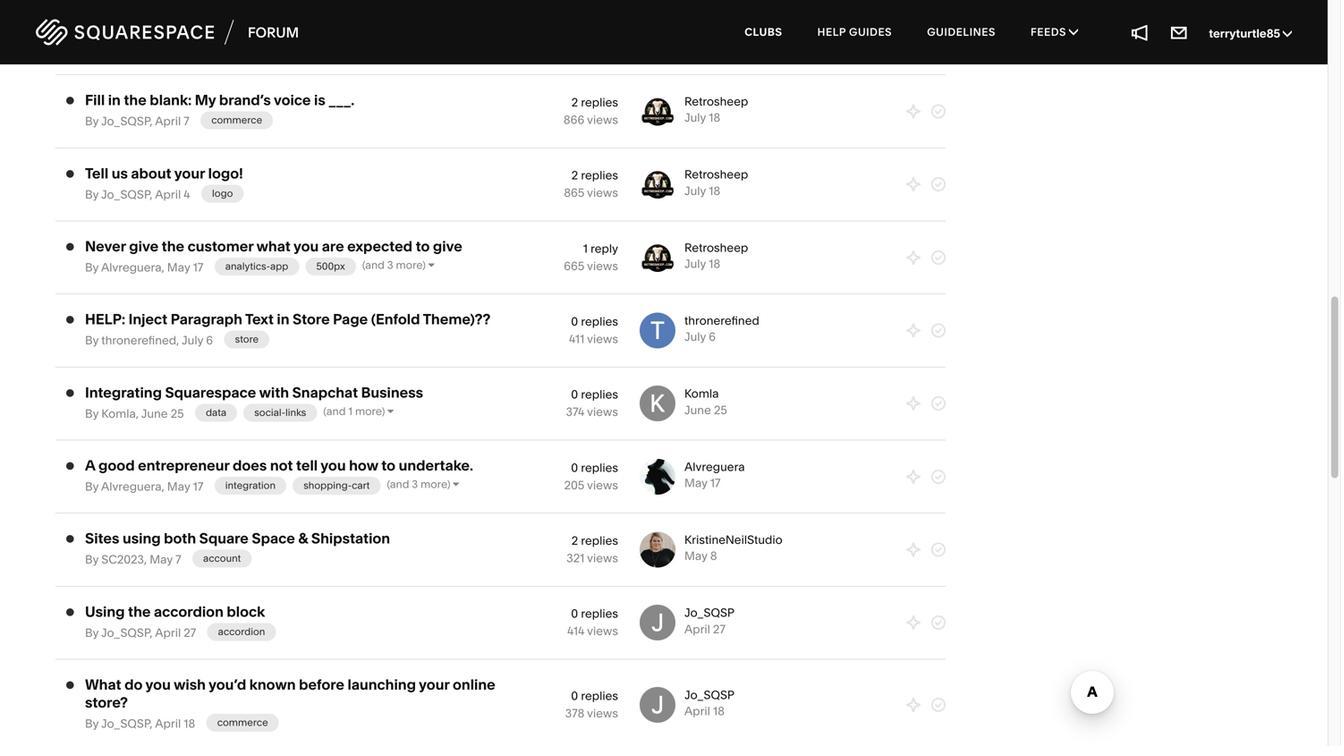 Task type: describe. For each thing, give the bounding box(es) containing it.
0 horizontal spatial komla link
[[101, 406, 136, 421]]

may 17 link
[[684, 476, 721, 490]]

caret down image for terryturtle85
[[1283, 27, 1292, 39]]

logo link
[[201, 185, 244, 203]]

july 18 link for to
[[684, 257, 720, 271]]

2 replies 865 views
[[564, 168, 618, 200]]

shopping-cart link
[[293, 477, 381, 495]]

replies for what do you wish you'd known before launching your online store?
[[581, 689, 618, 703]]

by jo_sqsp , april 27
[[85, 626, 196, 640]]

business
[[276, 16, 338, 34]]

space
[[252, 530, 295, 547]]

665
[[564, 259, 585, 273]]

0 vertical spatial commerce
[[213, 41, 264, 53]]

0 horizontal spatial in
[[108, 91, 121, 109]]

integrating squarespace with snapchat business
[[85, 384, 423, 401]]

, for the
[[150, 626, 153, 640]]

by thronerefined , july 6
[[85, 333, 213, 348]]

to for how
[[381, 457, 396, 474]]

jo_sqsp for by jo_sqsp april 6
[[101, 41, 150, 55]]

alvreguera for a good entrepreneur does not tell you how to undertake.
[[101, 480, 162, 494]]

square
[[199, 530, 249, 547]]

tell
[[85, 164, 108, 182]]

using the accordion block
[[85, 603, 265, 620]]

(and for how
[[387, 478, 409, 491]]

store
[[293, 311, 330, 328]]

april down wish
[[155, 717, 181, 731]]

1 vertical spatial alvreguera
[[684, 460, 745, 474]]

a
[[85, 457, 95, 474]]

500px
[[316, 260, 345, 272]]

2 give from the left
[[433, 237, 462, 255]]

what industry does your business fall into?
[[106, 16, 399, 34]]

april inside jo_sqsp april 27
[[684, 622, 710, 636]]

jo_sqsp image for what do you wish you'd known before launching your online store?
[[640, 687, 675, 723]]

0 vertical spatial does
[[205, 16, 240, 34]]

2 for sites using both square space & shipstation
[[572, 534, 578, 548]]

1 vertical spatial more)
[[355, 405, 385, 418]]

may for never give the customer what you are expected to give
[[167, 260, 190, 275]]

replies for fill in the blank: my brand's voice is ___.
[[581, 95, 618, 110]]

205
[[564, 478, 585, 492]]

views for fill in the blank: my brand's voice is ___.
[[587, 113, 618, 127]]

kristineneilstudio link
[[684, 533, 783, 547]]

komla inside komla june 25
[[684, 387, 719, 401]]

by for help:
[[85, 333, 99, 348]]

alvreguera may 17
[[684, 460, 745, 490]]

help guides
[[817, 25, 892, 38]]

squarespace forum image
[[36, 17, 299, 48]]

squarespace
[[165, 384, 256, 401]]

analytics-app
[[225, 260, 288, 272]]

by jo_sqsp , april 4
[[85, 187, 190, 202]]

2 replies 866 views
[[564, 95, 618, 127]]

voice
[[274, 91, 311, 109]]

retrosheep image
[[640, 166, 675, 202]]

, for using
[[144, 553, 147, 567]]

0 horizontal spatial 1
[[348, 405, 353, 418]]

both
[[164, 530, 196, 547]]

alvreguera for never give the customer what you are expected to give
[[101, 260, 162, 275]]

feeds
[[1031, 25, 1069, 38]]

2 replies 321 views
[[567, 534, 618, 565]]

before
[[299, 676, 344, 693]]

april 18 link
[[684, 704, 725, 718]]

replies for a good entrepreneur does not tell you how to undertake.
[[581, 461, 618, 475]]

378
[[565, 706, 585, 720]]

analytics-
[[225, 260, 270, 272]]

not
[[270, 457, 293, 474]]

fill in the blank: my brand's voice is ___. link
[[85, 91, 355, 109]]

retrosheep link for never give the customer what you are expected to give
[[684, 240, 748, 255]]

using
[[85, 603, 125, 620]]

cart
[[352, 480, 370, 492]]

reply
[[591, 241, 618, 256]]

theme)??
[[423, 311, 491, 328]]

terryturtle85 link
[[1209, 26, 1292, 41]]

jo_sqsp link up april 27 link
[[684, 606, 734, 620]]

commerce link for brand's
[[201, 112, 273, 129]]

go to first unread post image for using
[[66, 608, 74, 617]]

2 retrosheep july 18 from the top
[[684, 167, 748, 198]]

retrosheep for fill in the blank: my brand's voice is ___.
[[684, 94, 748, 109]]

jo_sqsp for by jo_sqsp , april 18
[[101, 717, 150, 731]]

jo_sqsp for by jo_sqsp , april 27
[[101, 626, 150, 640]]

help:
[[85, 311, 125, 328]]

views for using the accordion block
[[587, 624, 618, 638]]

, for us
[[150, 187, 153, 202]]

0 vertical spatial commerce link
[[202, 38, 274, 56]]

866
[[564, 113, 585, 127]]

what do you wish you'd known before launching your online store?
[[85, 676, 495, 711]]

1 vertical spatial does
[[233, 457, 267, 474]]

by for fill
[[85, 114, 99, 128]]

never give the customer what you are expected to give link
[[85, 237, 462, 255]]

alvreguera link for a good entrepreneur does not tell you how to undertake.
[[101, 480, 162, 494]]

1 give from the left
[[129, 237, 159, 255]]

you inside the what do you wish you'd known before launching your online store?
[[145, 676, 171, 693]]

___.
[[329, 91, 355, 109]]

question image
[[91, 23, 97, 32]]

retrosheep link for fill in the blank: my brand's voice is ___.
[[684, 94, 748, 109]]

april down "using the accordion block" "link" in the left bottom of the page
[[155, 626, 181, 640]]

april 27 link
[[684, 622, 725, 636]]

views for a good entrepreneur does not tell you how to undertake.
[[587, 478, 618, 492]]

1 retrosheep link from the top
[[684, 20, 748, 35]]

jo_sqsp link for tell us about your logo!
[[101, 187, 150, 202]]

go to first unread post image for sites
[[66, 535, 74, 544]]

april inside jo_sqsp april 18
[[684, 704, 710, 718]]

views for integrating squarespace with snapchat business
[[587, 405, 618, 419]]

1 horizontal spatial thronerefined link
[[684, 314, 759, 328]]

caret down image for a good entrepreneur does not tell you how to undertake.
[[453, 479, 459, 489]]

thronerefined image
[[640, 313, 675, 348]]

1 vertical spatial thronerefined
[[101, 333, 176, 348]]

views for never give the customer what you are expected to give
[[587, 259, 618, 273]]

what industry does your business fall into? link
[[106, 16, 399, 34]]

analytics-app link
[[215, 258, 299, 276]]

0 horizontal spatial komla
[[101, 406, 136, 421]]

never
[[85, 237, 126, 255]]

1 vertical spatial alvreguera link
[[684, 460, 745, 474]]

1 by from the top
[[85, 41, 99, 55]]

what do you wish you'd known before launching your online store? link
[[85, 676, 495, 711]]

by alvreguera , may 17 for good
[[85, 480, 203, 494]]

retrosheep image for never give the customer what you are expected to give
[[640, 240, 675, 275]]

april down the blank:
[[155, 114, 181, 128]]

komla image
[[640, 386, 675, 421]]

jo_sqsp link for using the accordion block
[[101, 626, 150, 640]]

by for a
[[85, 480, 99, 494]]

sc2023
[[101, 553, 144, 567]]

3 for expected
[[387, 259, 393, 272]]

april left 4
[[155, 187, 181, 202]]

by jo_sqsp , april 18
[[85, 717, 195, 731]]

what for what industry does your business fall into?
[[106, 16, 142, 34]]

social-
[[254, 407, 285, 419]]

known
[[249, 676, 296, 693]]

1 reply 665 views
[[564, 241, 618, 273]]

jo_sqsp for by jo_sqsp , april 7
[[101, 114, 150, 128]]

expected
[[347, 237, 413, 255]]

2 horizontal spatial you
[[321, 457, 346, 474]]

commerce for known
[[217, 717, 268, 729]]

retrosheep july 18 for to
[[684, 240, 748, 271]]

jo_sqsp up april 27 link
[[684, 606, 734, 620]]

0 inside "0 replies 374 views"
[[571, 387, 578, 402]]

2 for tell us about your logo!
[[572, 168, 578, 183]]

sites
[[85, 530, 119, 547]]

entrepreneur
[[138, 457, 229, 474]]

integration link
[[215, 477, 286, 495]]

(and 1 more)
[[323, 405, 388, 418]]

social-links link
[[244, 404, 317, 422]]

, for squarespace
[[136, 406, 139, 421]]

jo_sqsp up april 18 link
[[684, 688, 734, 702]]

411
[[569, 332, 585, 346]]

messages image
[[1170, 22, 1189, 42]]

3 for how
[[412, 478, 418, 491]]

0 for to
[[571, 461, 578, 475]]

commerce for brand's
[[211, 114, 262, 126]]

by for never
[[85, 260, 99, 275]]

retrosheep for tell us about your logo!
[[684, 167, 748, 182]]

, for in
[[150, 114, 153, 128]]

jo_sqsp link up april 18 link
[[684, 688, 734, 702]]

0 replies 411 views
[[569, 314, 618, 346]]

17 for never give the customer what you are expected to give
[[193, 260, 203, 275]]

views for help: inject paragraph text in store page (enfold theme)??
[[587, 332, 618, 346]]

1 go to first unread post image from the top
[[66, 21, 74, 30]]

more) for how
[[421, 478, 450, 491]]

jo_sqsp link for fill in the blank: my brand's voice is ___.
[[101, 114, 150, 128]]

views for tell us about your logo!
[[587, 186, 618, 200]]

kristineneilstudio may 8
[[684, 533, 783, 563]]

never give the customer what you are expected to give
[[85, 237, 462, 255]]

sites using both square space & shipstation link
[[85, 530, 390, 547]]

integrating
[[85, 384, 162, 401]]

0 horizontal spatial 27
[[184, 626, 196, 640]]

0 horizontal spatial thronerefined link
[[101, 333, 176, 348]]

27 inside jo_sqsp april 27
[[713, 622, 725, 636]]

fill in the blank: my brand's voice is ___.
[[85, 91, 355, 109]]

july for theme)??
[[684, 330, 706, 344]]

how
[[349, 457, 378, 474]]

us
[[112, 164, 128, 182]]

by for integrating
[[85, 406, 99, 421]]

terryturtle85
[[1209, 26, 1283, 41]]

0 replies 205 views
[[564, 461, 618, 492]]

by for using
[[85, 626, 99, 640]]

the for customer
[[162, 237, 184, 255]]

go to first unread post image for what
[[66, 681, 74, 690]]



Task type: locate. For each thing, give the bounding box(es) containing it.
7 for blank:
[[184, 114, 189, 128]]

replies for tell us about your logo!
[[581, 168, 618, 183]]

may down the customer
[[167, 260, 190, 275]]

2 vertical spatial more)
[[421, 478, 450, 491]]

brand's
[[219, 91, 271, 109]]

1 go to first unread post image from the top
[[66, 242, 74, 251]]

your left online
[[419, 676, 450, 693]]

5 replies from the top
[[581, 461, 618, 475]]

views inside "0 replies 374 views"
[[587, 405, 618, 419]]

2 vertical spatial your
[[419, 676, 450, 693]]

0 vertical spatial alvreguera
[[101, 260, 162, 275]]

give right never
[[129, 237, 159, 255]]

2 inside 2 replies 865 views
[[572, 168, 578, 183]]

june down the integrating
[[141, 406, 168, 421]]

may for sites using both square space & shipstation
[[150, 553, 173, 567]]

0 horizontal spatial your
[[174, 164, 205, 182]]

alvreguera link down good
[[101, 480, 162, 494]]

0 up 378
[[571, 689, 578, 703]]

2 vertical spatial retrosheep july 18
[[684, 240, 748, 271]]

caret down image for (and 3 more)
[[428, 259, 434, 270]]

18 inside jo_sqsp april 18
[[713, 704, 725, 718]]

replies
[[581, 95, 618, 110], [581, 168, 618, 183], [581, 314, 618, 329], [581, 387, 618, 402], [581, 461, 618, 475], [581, 534, 618, 548], [581, 607, 618, 621], [581, 689, 618, 703]]

1 horizontal spatial in
[[277, 311, 289, 328]]

18 for ___.
[[709, 111, 720, 125]]

0 horizontal spatial (and
[[323, 405, 346, 418]]

1 horizontal spatial to
[[416, 237, 430, 255]]

1 horizontal spatial june
[[684, 403, 711, 417]]

help
[[817, 25, 846, 38]]

may right alvreguera 'image'
[[684, 476, 707, 490]]

4 go to first unread post image from the top
[[66, 681, 74, 690]]

1 horizontal spatial caret down image
[[453, 479, 459, 489]]

jo_sqsp down fill
[[101, 114, 150, 128]]

5 views from the top
[[587, 405, 618, 419]]

0 up 414 on the left of the page
[[571, 607, 578, 621]]

3 retrosheep from the top
[[684, 167, 748, 182]]

jo_sqsp link down using at the left
[[101, 626, 150, 640]]

feeds link
[[1015, 9, 1094, 55]]

by down 'help:' at top
[[85, 333, 99, 348]]

by sc2023 , may 7
[[85, 553, 181, 567]]

2 up 865
[[572, 168, 578, 183]]

3 retrosheep link from the top
[[684, 167, 748, 182]]

, for give
[[162, 260, 164, 275]]

snapchat
[[292, 384, 358, 401]]

to
[[416, 237, 430, 255], [381, 457, 396, 474]]

alvreguera image
[[640, 459, 675, 495]]

0 replies 414 views
[[567, 607, 618, 638]]

1 vertical spatial retrosheep july 18
[[684, 167, 748, 198]]

1 horizontal spatial 7
[[184, 114, 189, 128]]

2 vertical spatial alvreguera link
[[101, 480, 162, 494]]

0 horizontal spatial 3
[[387, 259, 393, 272]]

tell us about your logo! link
[[85, 164, 243, 182]]

shipstation
[[311, 530, 390, 547]]

what up the store?
[[85, 676, 121, 693]]

8 replies from the top
[[581, 689, 618, 703]]

3 go to first unread post image from the top
[[66, 169, 74, 178]]

1 vertical spatial (and 3 more)
[[387, 478, 453, 491]]

2 horizontal spatial 6
[[709, 330, 716, 344]]

more) down expected on the top left of the page
[[396, 259, 426, 272]]

caret down image
[[388, 406, 394, 416], [453, 479, 459, 489]]

5 by from the top
[[85, 333, 99, 348]]

2 for fill in the blank: my brand's voice is ___.
[[572, 95, 578, 110]]

2 go to first unread post image from the top
[[66, 389, 74, 398]]

views inside 0 replies 205 views
[[587, 478, 618, 492]]

replies up "205"
[[581, 461, 618, 475]]

block
[[227, 603, 265, 620]]

may down entrepreneur
[[167, 480, 190, 494]]

may inside kristineneilstudio may 8
[[684, 549, 707, 563]]

go to first unread post image left sites
[[66, 535, 74, 544]]

0 vertical spatial komla
[[684, 387, 719, 401]]

2 go to first unread post image from the top
[[66, 96, 74, 105]]

2 views from the top
[[587, 186, 618, 200]]

0 horizontal spatial caret down image
[[428, 259, 434, 270]]

replies inside 0 replies 205 views
[[581, 461, 618, 475]]

6 by from the top
[[85, 406, 99, 421]]

retrosheep image right reply
[[640, 240, 675, 275]]

replies inside 2 replies 865 views
[[581, 168, 618, 183]]

komla down the integrating
[[101, 406, 136, 421]]

replies up 865
[[581, 168, 618, 183]]

thronerefined link down inject
[[101, 333, 176, 348]]

a good entrepreneur does not tell you how to undertake.
[[85, 457, 473, 474]]

commerce down you'd
[[217, 717, 268, 729]]

my
[[195, 91, 216, 109]]

2 retrosheep image from the top
[[640, 240, 675, 275]]

the for blank:
[[124, 91, 147, 109]]

3 by from the top
[[85, 187, 99, 202]]

6 replies from the top
[[581, 534, 618, 548]]

more)
[[396, 259, 426, 272], [355, 405, 385, 418], [421, 478, 450, 491]]

caret down image down "undertake."
[[453, 479, 459, 489]]

4 retrosheep from the top
[[684, 240, 748, 255]]

jo_sqsp link down the store?
[[101, 717, 150, 731]]

april down industry
[[155, 41, 181, 55]]

in right text
[[277, 311, 289, 328]]

go to first unread post image for help:
[[66, 316, 74, 324]]

more) for expected
[[396, 259, 426, 272]]

7
[[184, 114, 189, 128], [175, 553, 181, 567]]

414
[[567, 624, 585, 638]]

data link
[[195, 404, 237, 422]]

1 jo_sqsp image from the top
[[640, 605, 675, 641]]

, for inject
[[176, 333, 179, 348]]

retrosheep link for tell us about your logo!
[[684, 167, 748, 182]]

1 horizontal spatial caret down image
[[1069, 26, 1078, 37]]

3 july 18 link from the top
[[684, 257, 720, 271]]

views inside 0 replies 378 views
[[587, 706, 618, 720]]

caret down image inside feeds link
[[1069, 26, 1078, 37]]

clubs
[[745, 25, 782, 38]]

june inside komla june 25
[[684, 403, 711, 417]]

jo_sqsp image
[[640, 605, 675, 641], [640, 687, 675, 723]]

store
[[235, 333, 259, 346]]

fill
[[85, 91, 105, 109]]

321
[[567, 551, 585, 565]]

1 vertical spatial 1
[[348, 405, 353, 418]]

2 vertical spatial commerce
[[217, 717, 268, 729]]

go to first unread post image for integrating
[[66, 389, 74, 398]]

replies for integrating squarespace with snapchat business
[[581, 387, 618, 402]]

what
[[256, 237, 291, 255]]

caret down image for integrating squarespace with snapchat business
[[388, 406, 394, 416]]

1 july 18 link from the top
[[684, 111, 720, 125]]

your for about
[[174, 164, 205, 182]]

go to first unread post image for tell
[[66, 169, 74, 178]]

1 horizontal spatial 6
[[206, 333, 213, 348]]

1 vertical spatial jo_sqsp image
[[640, 687, 675, 723]]

do
[[124, 676, 143, 693]]

paragraph
[[171, 311, 242, 328]]

2
[[572, 95, 578, 110], [572, 168, 578, 183], [572, 534, 578, 548]]

by for what
[[85, 717, 99, 731]]

retrosheep july 18 for ___.
[[684, 94, 748, 125]]

2 horizontal spatial (and
[[387, 478, 409, 491]]

0 for theme)??
[[571, 314, 578, 329]]

retrosheep for never give the customer what you are expected to give
[[684, 240, 748, 255]]

1 vertical spatial accordion
[[218, 626, 265, 638]]

by
[[85, 41, 99, 55], [85, 114, 99, 128], [85, 187, 99, 202], [85, 260, 99, 275], [85, 333, 99, 348], [85, 406, 99, 421], [85, 480, 99, 494], [85, 553, 99, 567], [85, 626, 99, 640], [85, 717, 99, 731]]

0 vertical spatial the
[[124, 91, 147, 109]]

0 vertical spatial what
[[106, 16, 142, 34]]

6 views from the top
[[587, 478, 618, 492]]

0 horizontal spatial 25
[[171, 406, 184, 421]]

0 inside the 0 replies 411 views
[[571, 314, 578, 329]]

2 inside 2 replies 321 views
[[572, 534, 578, 548]]

views inside 1 reply 665 views
[[587, 259, 618, 273]]

0 vertical spatial in
[[108, 91, 121, 109]]

by alvreguera , may 17
[[85, 260, 203, 275], [85, 480, 203, 494]]

8 by from the top
[[85, 553, 99, 567]]

0 vertical spatial 7
[[184, 114, 189, 128]]

may for a good entrepreneur does not tell you how to undertake.
[[167, 480, 190, 494]]

0 replies 378 views
[[565, 689, 618, 720]]

your for does
[[242, 16, 273, 34]]

0 vertical spatial caret down image
[[388, 406, 394, 416]]

9 views from the top
[[587, 706, 618, 720]]

go to first unread post image for a
[[66, 462, 74, 471]]

(and down expected on the top left of the page
[[362, 259, 385, 272]]

guides
[[849, 25, 892, 38]]

1 horizontal spatial 27
[[713, 622, 725, 636]]

0 vertical spatial thronerefined link
[[684, 314, 759, 328]]

the up by jo_sqsp , april 27
[[128, 603, 151, 620]]

accordion
[[154, 603, 224, 620], [218, 626, 265, 638]]

views down reply
[[587, 259, 618, 273]]

7 by from the top
[[85, 480, 99, 494]]

notifications image
[[1130, 22, 1150, 42]]

(and 3 more) for undertake.
[[387, 478, 453, 491]]

1 horizontal spatial give
[[433, 237, 462, 255]]

0 horizontal spatial caret down image
[[388, 406, 394, 416]]

1 horizontal spatial you
[[293, 237, 319, 255]]

replies up 321
[[581, 534, 618, 548]]

17 down the customer
[[193, 260, 203, 275]]

5 go to first unread post image from the top
[[66, 535, 74, 544]]

by down question image at the top of page
[[85, 41, 99, 55]]

commerce down brand's
[[211, 114, 262, 126]]

2 0 from the top
[[571, 387, 578, 402]]

0 for your
[[571, 689, 578, 703]]

2 inside "2 replies 866 views"
[[572, 95, 578, 110]]

to right how
[[381, 457, 396, 474]]

3 retrosheep july 18 from the top
[[684, 240, 748, 271]]

0 vertical spatial jo_sqsp image
[[640, 605, 675, 641]]

by down the store?
[[85, 717, 99, 731]]

views right 378
[[587, 706, 618, 720]]

replies up 414 on the left of the page
[[581, 607, 618, 621]]

views for what do you wish you'd known before launching your online store?
[[587, 706, 618, 720]]

into?
[[365, 16, 399, 34]]

by jo_sqsp april 6
[[85, 41, 191, 55]]

alvreguera down good
[[101, 480, 162, 494]]

17 inside the alvreguera may 17
[[710, 476, 721, 490]]

1 vertical spatial your
[[174, 164, 205, 182]]

1 horizontal spatial komla link
[[684, 387, 719, 401]]

jo_sqsp down the store?
[[101, 717, 150, 731]]

3 go to first unread post image from the top
[[66, 462, 74, 471]]

2 by alvreguera , may 17 from the top
[[85, 480, 203, 494]]

sites using both square space & shipstation
[[85, 530, 390, 547]]

tell
[[296, 457, 318, 474]]

replies for sites using both square space & shipstation
[[581, 534, 618, 548]]

using
[[123, 530, 161, 547]]

, for do
[[150, 717, 153, 731]]

inject
[[129, 311, 168, 328]]

1 vertical spatial caret down image
[[453, 479, 459, 489]]

1 vertical spatial 7
[[175, 553, 181, 567]]

replies inside the 0 replies 411 views
[[581, 314, 618, 329]]

1 horizontal spatial thronerefined
[[684, 314, 759, 328]]

integration
[[225, 480, 276, 492]]

give
[[129, 237, 159, 255], [433, 237, 462, 255]]

caret down image inside 'terryturtle85' link
[[1283, 27, 1292, 39]]

jo_sqsp image for using the accordion block
[[640, 605, 675, 641]]

(and for expected
[[362, 259, 385, 272]]

4 0 from the top
[[571, 607, 578, 621]]

commerce link down brand's
[[201, 112, 273, 129]]

18 for to
[[709, 257, 720, 271]]

views for sites using both square space & shipstation
[[587, 551, 618, 565]]

replies for using the accordion block
[[581, 607, 618, 621]]

2 horizontal spatial caret down image
[[1283, 27, 1292, 39]]

by alvreguera , may 17 down never
[[85, 260, 203, 275]]

4 views from the top
[[587, 332, 618, 346]]

3 views from the top
[[587, 259, 618, 273]]

replies for help: inject paragraph text in store page (enfold theme)??
[[581, 314, 618, 329]]

by down "tell"
[[85, 187, 99, 202]]

0 vertical spatial (and 3 more)
[[362, 259, 428, 272]]

18 for your
[[713, 704, 725, 718]]

retrosheep july 18
[[684, 94, 748, 125], [684, 167, 748, 198], [684, 240, 748, 271]]

you'd
[[209, 676, 246, 693]]

8 views from the top
[[587, 624, 618, 638]]

6 right thronerefined "image"
[[709, 330, 716, 344]]

the left the customer
[[162, 237, 184, 255]]

go to first unread post image for fill
[[66, 96, 74, 105]]

25 inside komla june 25
[[714, 403, 727, 417]]

2 up 321
[[572, 534, 578, 548]]

7 down the blank:
[[184, 114, 189, 128]]

1 vertical spatial thronerefined link
[[101, 333, 176, 348]]

replies up the '411'
[[581, 314, 618, 329]]

views right 321
[[587, 551, 618, 565]]

go to first unread post image for never
[[66, 242, 74, 251]]

7 replies from the top
[[581, 607, 618, 621]]

0 vertical spatial you
[[293, 237, 319, 255]]

by down using at the left
[[85, 626, 99, 640]]

business
[[361, 384, 423, 401]]

retrosheep image for fill in the blank: my brand's voice is ___.
[[640, 93, 675, 129]]

7 for square
[[175, 553, 181, 567]]

1 vertical spatial commerce link
[[201, 112, 273, 129]]

0 vertical spatial retrosheep image
[[640, 93, 675, 129]]

views inside "2 replies 866 views"
[[587, 113, 618, 127]]

go to first unread post image left the integrating
[[66, 389, 74, 398]]

accordion link
[[207, 623, 276, 641]]

6
[[184, 41, 191, 55], [709, 330, 716, 344], [206, 333, 213, 348]]

views right "866"
[[587, 113, 618, 127]]

0 vertical spatial your
[[242, 16, 273, 34]]

does right industry
[[205, 16, 240, 34]]

0 vertical spatial thronerefined
[[684, 314, 759, 328]]

go to first unread post image left 'help:' at top
[[66, 316, 74, 324]]

17
[[193, 260, 203, 275], [710, 476, 721, 490], [193, 480, 203, 494]]

6 inside thronerefined july 6
[[709, 330, 716, 344]]

1
[[583, 241, 588, 256], [348, 405, 353, 418]]

what up by jo_sqsp april 6
[[106, 16, 142, 34]]

more) down "undertake."
[[421, 478, 450, 491]]

1 horizontal spatial your
[[242, 16, 273, 34]]

0 vertical spatial by alvreguera , may 17
[[85, 260, 203, 275]]

jo_sqsp down us
[[101, 187, 150, 202]]

to for expected
[[416, 237, 430, 255]]

jo_sqsp link down us
[[101, 187, 150, 202]]

1 replies from the top
[[581, 95, 618, 110]]

(enfold
[[371, 311, 420, 328]]

1 vertical spatial (and
[[323, 405, 346, 418]]

jo_sqsp down using at the left
[[101, 626, 150, 640]]

1 retrosheep from the top
[[684, 20, 748, 35]]

2 replies from the top
[[581, 168, 618, 183]]

go to first unread post image
[[66, 21, 74, 30], [66, 96, 74, 105], [66, 169, 74, 178], [66, 316, 74, 324], [66, 535, 74, 544], [66, 608, 74, 617]]

retrosheep image
[[640, 93, 675, 129], [640, 240, 675, 275]]

go to first unread post image left "tell"
[[66, 169, 74, 178]]

1 vertical spatial in
[[277, 311, 289, 328]]

(and 3 more) for give
[[362, 259, 428, 272]]

4 retrosheep link from the top
[[684, 240, 748, 255]]

thronerefined up july 6 link
[[684, 314, 759, 328]]

commerce link for known
[[206, 714, 279, 732]]

1 retrosheep image from the top
[[640, 93, 675, 129]]

replies inside "0 replies 374 views"
[[581, 387, 618, 402]]

1 vertical spatial commerce
[[211, 114, 262, 126]]

0 replies 374 views
[[566, 387, 618, 419]]

jo_sqsp april 18
[[684, 688, 734, 718]]

alvreguera link for never give the customer what you are expected to give
[[101, 260, 162, 275]]

views right 414 on the left of the page
[[587, 624, 618, 638]]

0 vertical spatial july 18 link
[[684, 111, 720, 125]]

views inside 2 replies 865 views
[[587, 186, 618, 200]]

0 horizontal spatial 7
[[175, 553, 181, 567]]

go to first unread post image left never
[[66, 242, 74, 251]]

views right "205"
[[587, 478, 618, 492]]

kristineneilstudio image
[[640, 532, 675, 568]]

5 0 from the top
[[571, 689, 578, 703]]

1 retrosheep july 18 from the top
[[684, 94, 748, 125]]

1 horizontal spatial komla
[[684, 387, 719, 401]]

0 horizontal spatial give
[[129, 237, 159, 255]]

0 vertical spatial (and
[[362, 259, 385, 272]]

alvreguera link up may 17 link
[[684, 460, 745, 474]]

by for tell
[[85, 187, 99, 202]]

may left 8
[[684, 549, 707, 563]]

0 horizontal spatial june
[[141, 406, 168, 421]]

go to first unread post image left do
[[66, 681, 74, 690]]

views right the '411'
[[587, 332, 618, 346]]

more) down business
[[355, 405, 385, 418]]

kristineneilstudio
[[684, 533, 783, 547]]

app
[[270, 260, 288, 272]]

replies inside 0 replies 378 views
[[581, 689, 618, 703]]

july inside thronerefined july 6
[[684, 330, 706, 344]]

0 horizontal spatial thronerefined
[[101, 333, 176, 348]]

by jo_sqsp , april 7
[[85, 114, 189, 128]]

links
[[285, 407, 306, 419]]

, for good
[[162, 480, 164, 494]]

your inside the what do you wish you'd known before launching your online store?
[[419, 676, 450, 693]]

replies inside "2 replies 866 views"
[[581, 95, 618, 110]]

17 for a good entrepreneur does not tell you how to undertake.
[[193, 480, 203, 494]]

7 views from the top
[[587, 551, 618, 565]]

0 vertical spatial 1
[[583, 241, 588, 256]]

you up shopping-cart at the left
[[321, 457, 346, 474]]

0 horizontal spatial you
[[145, 676, 171, 693]]

0 vertical spatial retrosheep july 18
[[684, 94, 748, 125]]

10 by from the top
[[85, 717, 99, 731]]

500px link
[[306, 258, 356, 276]]

jo_sqsp down industry
[[101, 41, 150, 55]]

undertake.
[[399, 457, 473, 474]]

1 views from the top
[[587, 113, 618, 127]]

komla link
[[684, 387, 719, 401], [101, 406, 136, 421]]

thronerefined down inject
[[101, 333, 176, 348]]

views inside 2 replies 321 views
[[587, 551, 618, 565]]

blank:
[[150, 91, 192, 109]]

1 0 from the top
[[571, 314, 578, 329]]

june 25 link
[[684, 403, 727, 417]]

by down fill
[[85, 114, 99, 128]]

1 vertical spatial to
[[381, 457, 396, 474]]

2 july 18 link from the top
[[684, 184, 720, 198]]

views right 374
[[587, 405, 618, 419]]

18
[[709, 111, 720, 125], [709, 184, 720, 198], [709, 257, 720, 271], [713, 704, 725, 718], [184, 717, 195, 731]]

27 down using the accordion block
[[184, 626, 196, 640]]

views inside 0 replies 414 views
[[587, 624, 618, 638]]

2 up "866"
[[572, 95, 578, 110]]

0 vertical spatial komla link
[[684, 387, 719, 401]]

0 inside 0 replies 378 views
[[571, 689, 578, 703]]

2 vertical spatial alvreguera
[[101, 480, 162, 494]]

wish
[[174, 676, 206, 693]]

0 inside 0 replies 205 views
[[571, 461, 578, 475]]

komla link up june 25 link
[[684, 387, 719, 401]]

retrosheep image right "2 replies 866 views"
[[640, 93, 675, 129]]

guidelines
[[927, 25, 996, 38]]

3 2 from the top
[[572, 534, 578, 548]]

alvreguera down never
[[101, 260, 162, 275]]

thronerefined
[[684, 314, 759, 328], [101, 333, 176, 348]]

go to first unread post image left question image at the top of page
[[66, 21, 74, 30]]

logo!
[[208, 164, 243, 182]]

1 vertical spatial what
[[85, 676, 121, 693]]

0 vertical spatial 2
[[572, 95, 578, 110]]

alvreguera
[[101, 260, 162, 275], [684, 460, 745, 474], [101, 480, 162, 494]]

retrosheep
[[684, 20, 748, 35], [684, 94, 748, 109], [684, 167, 748, 182], [684, 240, 748, 255]]

,
[[150, 114, 153, 128], [150, 187, 153, 202], [162, 260, 164, 275], [176, 333, 179, 348], [136, 406, 139, 421], [162, 480, 164, 494], [144, 553, 147, 567], [150, 626, 153, 640], [150, 717, 153, 731]]

1 inside 1 reply 665 views
[[583, 241, 588, 256]]

replies inside 0 replies 414 views
[[581, 607, 618, 621]]

2 jo_sqsp image from the top
[[640, 687, 675, 723]]

good
[[98, 457, 135, 474]]

6 go to first unread post image from the top
[[66, 608, 74, 617]]

4 replies from the top
[[581, 387, 618, 402]]

commerce link down what industry does your business fall into? link
[[202, 38, 274, 56]]

july for to
[[684, 257, 706, 271]]

by for sites
[[85, 553, 99, 567]]

jo_sqsp april 27
[[684, 606, 734, 636]]

may 8 link
[[684, 549, 717, 563]]

0 horizontal spatial to
[[381, 457, 396, 474]]

1 horizontal spatial 25
[[714, 403, 727, 417]]

jo_sqsp image left april 18 link
[[640, 687, 675, 723]]

1 vertical spatial retrosheep image
[[640, 240, 675, 275]]

2 retrosheep link from the top
[[684, 94, 748, 109]]

july for ___.
[[684, 111, 706, 125]]

0 vertical spatial accordion
[[154, 603, 224, 620]]

0 inside 0 replies 414 views
[[571, 607, 578, 621]]

clubs link
[[728, 9, 799, 55]]

july 18 link for ___.
[[684, 111, 720, 125]]

go to first unread post image left fill
[[66, 96, 74, 105]]

1 vertical spatial 3
[[412, 478, 418, 491]]

caret down image
[[1069, 26, 1078, 37], [1283, 27, 1292, 39], [428, 259, 434, 270]]

jo_sqsp link for what do you wish you'd known before launching your online store?
[[101, 717, 150, 731]]

may down both
[[150, 553, 173, 567]]

9 by from the top
[[85, 626, 99, 640]]

a good entrepreneur does not tell you how to undertake. link
[[85, 457, 473, 474]]

2 vertical spatial the
[[128, 603, 151, 620]]

by down a
[[85, 480, 99, 494]]

jo_sqsp link down fill
[[101, 114, 150, 128]]

3 0 from the top
[[571, 461, 578, 475]]

17 down entrepreneur
[[193, 480, 203, 494]]

3 replies from the top
[[581, 314, 618, 329]]

4 go to first unread post image from the top
[[66, 316, 74, 324]]

1 horizontal spatial (and
[[362, 259, 385, 272]]

2 by from the top
[[85, 114, 99, 128]]

store link
[[224, 331, 269, 349]]

fall
[[341, 16, 362, 34]]

may inside the alvreguera may 17
[[684, 476, 707, 490]]

2 horizontal spatial your
[[419, 676, 450, 693]]

by down never
[[85, 260, 99, 275]]

the
[[124, 91, 147, 109], [162, 237, 184, 255], [128, 603, 151, 620]]

0 vertical spatial more)
[[396, 259, 426, 272]]

0 horizontal spatial 6
[[184, 41, 191, 55]]

views inside the 0 replies 411 views
[[587, 332, 618, 346]]

go to first unread post image
[[66, 242, 74, 251], [66, 389, 74, 398], [66, 462, 74, 471], [66, 681, 74, 690]]

1 by alvreguera , may 17 from the top
[[85, 260, 203, 275]]

what inside the what do you wish you'd known before launching your online store?
[[85, 676, 121, 693]]

0 vertical spatial alvreguera link
[[101, 260, 162, 275]]

alvreguera up may 17 link
[[684, 460, 745, 474]]

1 vertical spatial july 18 link
[[684, 184, 720, 198]]

replies inside 2 replies 321 views
[[581, 534, 618, 548]]

account
[[203, 553, 241, 565]]

july 18 link
[[684, 111, 720, 125], [684, 184, 720, 198], [684, 257, 720, 271]]

alvreguera link
[[101, 260, 162, 275], [684, 460, 745, 474], [101, 480, 162, 494]]

4 by from the top
[[85, 260, 99, 275]]

views right 865
[[587, 186, 618, 200]]

2 2 from the top
[[572, 168, 578, 183]]

2 vertical spatial commerce link
[[206, 714, 279, 732]]

1 horizontal spatial 1
[[583, 241, 588, 256]]

1 down snapchat
[[348, 405, 353, 418]]

caret down image for feeds
[[1069, 26, 1078, 37]]

1 vertical spatial komla
[[101, 406, 136, 421]]

help: inject paragraph text in store page (enfold theme)??
[[85, 311, 491, 328]]

does up integration
[[233, 457, 267, 474]]

1 vertical spatial the
[[162, 237, 184, 255]]

thronerefined july 6
[[684, 314, 759, 344]]

jo_sqsp for by jo_sqsp , april 4
[[101, 187, 150, 202]]

by alvreguera , may 17 for give
[[85, 260, 203, 275]]

alvreguera link down never
[[101, 260, 162, 275]]

1 2 from the top
[[572, 95, 578, 110]]

komla up june 25 link
[[684, 387, 719, 401]]

2 retrosheep from the top
[[684, 94, 748, 109]]

go to first unread post image left using at the left
[[66, 608, 74, 617]]

(and down snapchat
[[323, 405, 346, 418]]



Task type: vqa. For each thing, say whether or not it's contained in the screenshot.
June 25 link
yes



